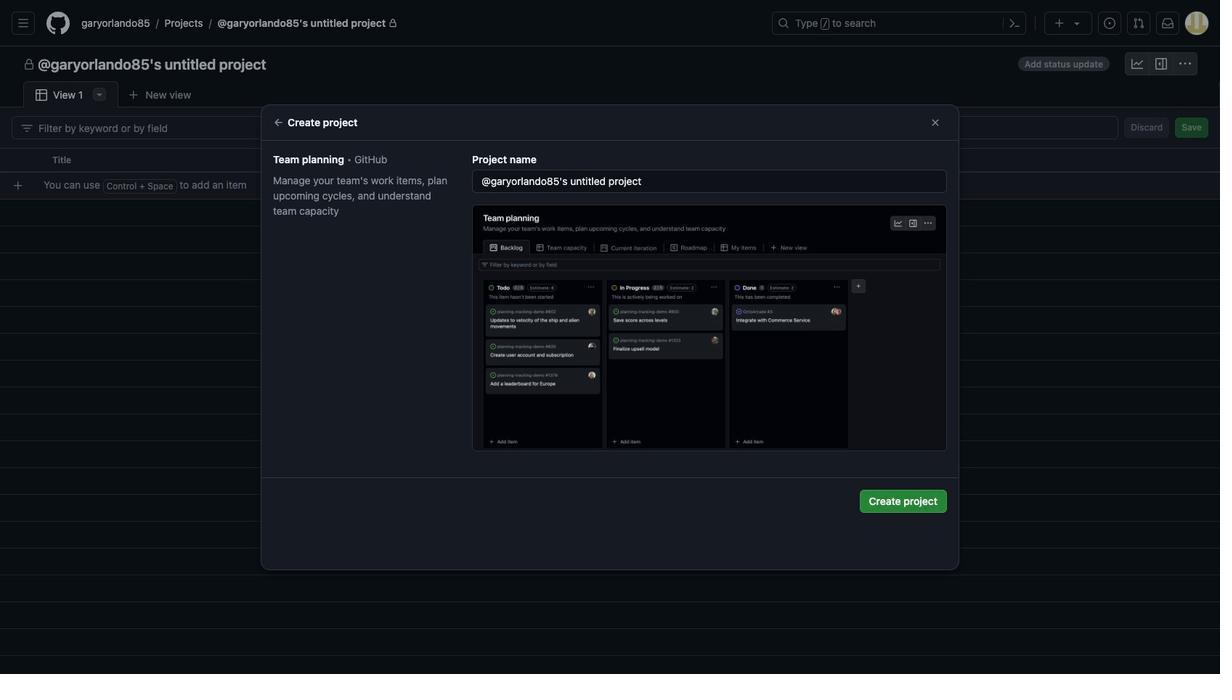 Task type: locate. For each thing, give the bounding box(es) containing it.
create new item or add existing item image
[[12, 180, 24, 191]]

dialog
[[261, 105, 959, 570]]

sc 9kayk9 0 image left view options for view 1 icon
[[36, 89, 47, 101]]

cell
[[0, 148, 44, 173]]

sc 9kayk9 0 image
[[1132, 58, 1143, 70], [36, 89, 47, 101]]

lock image
[[389, 19, 397, 28]]

row
[[0, 148, 1220, 173], [6, 172, 1220, 199]]

back image
[[273, 117, 285, 129]]

list
[[76, 12, 763, 35]]

notifications image
[[1162, 17, 1174, 29]]

0 vertical spatial sc 9kayk9 0 image
[[1132, 58, 1143, 70]]

region
[[0, 0, 1220, 675], [261, 140, 959, 570]]

sc 9kayk9 0 image down git pull request 'image'
[[1132, 58, 1143, 70]]

1 horizontal spatial sc 9kayk9 0 image
[[1132, 58, 1143, 70]]

0 horizontal spatial sc 9kayk9 0 image
[[36, 89, 47, 101]]

plus image
[[1054, 17, 1066, 29]]

tab panel
[[0, 107, 1220, 675]]

grid
[[0, 148, 1220, 675]]

tab list
[[23, 81, 224, 108]]

sc 9kayk9 0 image
[[1156, 58, 1167, 70], [1180, 58, 1191, 70], [23, 59, 35, 70], [930, 117, 941, 128], [21, 122, 33, 134]]



Task type: vqa. For each thing, say whether or not it's contained in the screenshot.
the leftmost sc 9kayk9 0 image
yes



Task type: describe. For each thing, give the bounding box(es) containing it.
preview screenshot for template team planning image
[[472, 204, 947, 452]]

command palette image
[[1009, 17, 1020, 29]]

1 vertical spatial sc 9kayk9 0 image
[[36, 89, 47, 101]]

triangle down image
[[1071, 17, 1083, 29]]

Team planning text field
[[473, 170, 946, 192]]

view filters region
[[12, 116, 1209, 139]]

project navigation
[[0, 46, 1220, 81]]

sc 9kayk9 0 image inside view filters region
[[21, 122, 33, 134]]

view options for view 1 image
[[94, 89, 106, 100]]

issue opened image
[[1104, 17, 1116, 29]]

title column options image
[[491, 155, 503, 166]]

homepage image
[[46, 12, 70, 35]]

sc 9kayk9 0 image inside project navigation
[[1132, 58, 1143, 70]]

git pull request image
[[1133, 17, 1145, 29]]



